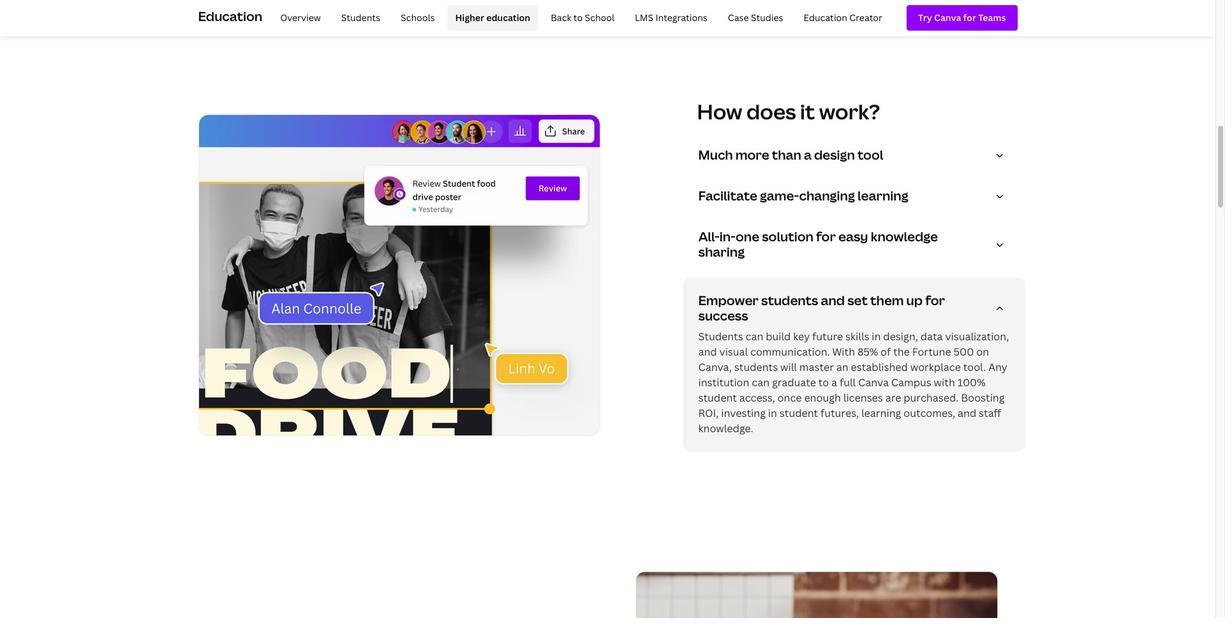 Task type: vqa. For each thing, say whether or not it's contained in the screenshot.
"Kendall"
no



Task type: describe. For each thing, give the bounding box(es) containing it.
facilitate game-changing learning
[[699, 187, 909, 204]]

staff
[[980, 406, 1002, 420]]

key
[[794, 330, 810, 344]]

studies
[[751, 11, 784, 23]]

visual
[[720, 345, 748, 359]]

overview link
[[273, 5, 329, 31]]

facilitate game-changing learning button
[[699, 187, 1016, 209]]

1 vertical spatial can
[[752, 376, 770, 390]]

in-
[[720, 228, 736, 245]]

all-in-one solution for easy knowledge sharing
[[699, 228, 939, 261]]

sharing
[[699, 243, 745, 261]]

education for education creator
[[804, 11, 848, 23]]

100%
[[958, 376, 986, 390]]

education
[[487, 11, 531, 23]]

roi,
[[699, 406, 719, 420]]

access,
[[740, 391, 776, 405]]

much
[[699, 146, 733, 164]]

campus
[[892, 376, 932, 390]]

solution
[[763, 228, 814, 245]]

education element
[[198, 0, 1018, 36]]

tool.
[[964, 360, 987, 374]]

lms integrations link
[[628, 5, 716, 31]]

does
[[747, 98, 797, 125]]

empower students and set them up for success
[[699, 292, 946, 324]]

students link
[[334, 5, 388, 31]]

will
[[781, 360, 797, 374]]

0 horizontal spatial student
[[699, 391, 737, 405]]

learning inside the students can build key future skills in design, data visualization, and visual communication. with 85% of the fortune 500 on canva, students will master an established workplace tool. any institution can graduate to a full canva campus with 100% student access, once enough licenses are purchased. boosting roi, investing in student futures, learning outcomes, and staff knowledge.
[[862, 406, 902, 420]]

students for students
[[341, 11, 381, 23]]

investing
[[722, 406, 766, 420]]

integrations
[[656, 11, 708, 23]]

design
[[815, 146, 856, 164]]

case studies link
[[721, 5, 791, 31]]

creator
[[850, 11, 883, 23]]

future
[[813, 330, 844, 344]]

canva,
[[699, 360, 732, 374]]

higher education link
[[448, 5, 538, 31]]

licenses
[[844, 391, 884, 405]]

visualization,
[[946, 330, 1010, 344]]

1 horizontal spatial student
[[780, 406, 819, 420]]

futures,
[[821, 406, 860, 420]]

success
[[699, 307, 749, 324]]

full
[[840, 376, 856, 390]]

facilitate
[[699, 187, 758, 204]]

build
[[766, 330, 791, 344]]

master
[[800, 360, 834, 374]]

how does it work?
[[698, 98, 881, 125]]

learning inside dropdown button
[[858, 187, 909, 204]]

overview
[[280, 11, 321, 23]]

one
[[736, 228, 760, 245]]

them
[[871, 292, 904, 309]]

up
[[907, 292, 923, 309]]

students inside the students can build key future skills in design, data visualization, and visual communication. with 85% of the fortune 500 on canva, students will master an established workplace tool. any institution can graduate to a full canva campus with 100% student access, once enough licenses are purchased. boosting roi, investing in student futures, learning outcomes, and staff knowledge.
[[735, 360, 778, 374]]

schools
[[401, 11, 435, 23]]

a inside dropdown button
[[805, 146, 812, 164]]

lms
[[635, 11, 654, 23]]

communication.
[[751, 345, 831, 359]]

students for students can build key future skills in design, data visualization, and visual communication. with 85% of the fortune 500 on canva, students will master an established workplace tool. any institution can graduate to a full canva campus with 100% student access, once enough licenses are purchased. boosting roi, investing in student futures, learning outcomes, and staff knowledge.
[[699, 330, 744, 344]]

design,
[[884, 330, 919, 344]]

students inside empower students and set them up for success
[[762, 292, 819, 309]]

data
[[921, 330, 943, 344]]

outcomes,
[[904, 406, 956, 420]]

on
[[977, 345, 990, 359]]

empower
[[699, 292, 759, 309]]

how
[[698, 98, 743, 125]]

0 vertical spatial can
[[746, 330, 764, 344]]

a inside the students can build key future skills in design, data visualization, and visual communication. with 85% of the fortune 500 on canva, students will master an established workplace tool. any institution can graduate to a full canva campus with 100% student access, once enough licenses are purchased. boosting roi, investing in student futures, learning outcomes, and staff knowledge.
[[832, 376, 838, 390]]

knowledge.
[[699, 422, 754, 436]]



Task type: locate. For each thing, give the bounding box(es) containing it.
graduate
[[773, 376, 817, 390]]

with
[[833, 345, 856, 359]]

learning down tool
[[858, 187, 909, 204]]

1 vertical spatial student
[[780, 406, 819, 420]]

education for education
[[198, 8, 263, 25]]

students down the visual
[[735, 360, 778, 374]]

1 vertical spatial students
[[735, 360, 778, 374]]

0 horizontal spatial for
[[817, 228, 836, 245]]

changing
[[800, 187, 856, 204]]

can up access,
[[752, 376, 770, 390]]

0 horizontal spatial and
[[699, 345, 717, 359]]

in down access,
[[769, 406, 778, 420]]

review process in canva image
[[198, 114, 601, 436]]

student down the once
[[780, 406, 819, 420]]

and
[[821, 292, 845, 309], [699, 345, 717, 359], [958, 406, 977, 420]]

lms integrations
[[635, 11, 708, 23]]

students inside the students can build key future skills in design, data visualization, and visual communication. with 85% of the fortune 500 on canva, students will master an established workplace tool. any institution can graduate to a full canva campus with 100% student access, once enough licenses are purchased. boosting roi, investing in student futures, learning outcomes, and staff knowledge.
[[699, 330, 744, 344]]

it
[[801, 98, 816, 125]]

case
[[728, 11, 749, 23]]

a
[[805, 146, 812, 164], [832, 376, 838, 390]]

a right than
[[805, 146, 812, 164]]

for left easy
[[817, 228, 836, 245]]

education creator link
[[797, 5, 891, 31]]

game-
[[760, 187, 800, 204]]

for inside "all-in-one solution for easy knowledge sharing"
[[817, 228, 836, 245]]

1 horizontal spatial to
[[819, 376, 830, 390]]

0 vertical spatial students
[[341, 11, 381, 23]]

and down boosting at right bottom
[[958, 406, 977, 420]]

to
[[574, 11, 583, 23], [819, 376, 830, 390]]

0 horizontal spatial students
[[341, 11, 381, 23]]

students up the visual
[[699, 330, 744, 344]]

to right back
[[574, 11, 583, 23]]

easy
[[839, 228, 869, 245]]

work?
[[820, 98, 881, 125]]

0 vertical spatial a
[[805, 146, 812, 164]]

0 horizontal spatial to
[[574, 11, 583, 23]]

education inside "menu bar"
[[804, 11, 848, 23]]

and inside empower students and set them up for success
[[821, 292, 845, 309]]

1 vertical spatial for
[[926, 292, 946, 309]]

institution
[[699, 376, 750, 390]]

canva
[[859, 376, 889, 390]]

and up canva,
[[699, 345, 717, 359]]

once
[[778, 391, 802, 405]]

menu bar containing overview
[[268, 5, 891, 31]]

1 horizontal spatial in
[[872, 330, 881, 344]]

all-in-one solution for easy knowledge sharing button
[[699, 228, 1016, 265]]

0 vertical spatial to
[[574, 11, 583, 23]]

students
[[341, 11, 381, 23], [699, 330, 744, 344]]

learning down "are"
[[862, 406, 902, 420]]

higher education
[[456, 11, 531, 23]]

1 vertical spatial to
[[819, 376, 830, 390]]

a left full
[[832, 376, 838, 390]]

workplace
[[911, 360, 962, 374]]

knowledge
[[871, 228, 939, 245]]

0 horizontal spatial a
[[805, 146, 812, 164]]

can
[[746, 330, 764, 344], [752, 376, 770, 390]]

to up enough
[[819, 376, 830, 390]]

learning
[[858, 187, 909, 204], [862, 406, 902, 420]]

1 horizontal spatial and
[[821, 292, 845, 309]]

of
[[881, 345, 891, 359]]

1 horizontal spatial for
[[926, 292, 946, 309]]

to inside "back to school" link
[[574, 11, 583, 23]]

more
[[736, 146, 770, 164]]

for inside empower students and set them up for success
[[926, 292, 946, 309]]

500
[[954, 345, 975, 359]]

0 vertical spatial in
[[872, 330, 881, 344]]

1 horizontal spatial a
[[832, 376, 838, 390]]

0 horizontal spatial in
[[769, 406, 778, 420]]

to inside the students can build key future skills in design, data visualization, and visual communication. with 85% of the fortune 500 on canva, students will master an established workplace tool. any institution can graduate to a full canva campus with 100% student access, once enough licenses are purchased. boosting roi, investing in student futures, learning outcomes, and staff knowledge.
[[819, 376, 830, 390]]

purchased.
[[904, 391, 959, 405]]

set
[[848, 292, 868, 309]]

1 vertical spatial a
[[832, 376, 838, 390]]

education creator
[[804, 11, 883, 23]]

back
[[551, 11, 572, 23]]

with
[[935, 376, 956, 390]]

all-
[[699, 228, 720, 245]]

1 horizontal spatial education
[[804, 11, 848, 23]]

back to school link
[[543, 5, 623, 31]]

1 vertical spatial and
[[699, 345, 717, 359]]

student
[[699, 391, 737, 405], [780, 406, 819, 420]]

any
[[989, 360, 1008, 374]]

0 vertical spatial student
[[699, 391, 737, 405]]

in up 85%
[[872, 330, 881, 344]]

students inside 'link'
[[341, 11, 381, 23]]

higher
[[456, 11, 485, 23]]

enough
[[805, 391, 842, 405]]

0 vertical spatial and
[[821, 292, 845, 309]]

case studies
[[728, 11, 784, 23]]

empower students and set them up for success button
[[699, 292, 1016, 329]]

0 vertical spatial for
[[817, 228, 836, 245]]

and left set at the right of the page
[[821, 292, 845, 309]]

students can build key future skills in design, data visualization, and visual communication. with 85% of the fortune 500 on canva, students will master an established workplace tool. any institution can graduate to a full canva campus with 100% student access, once enough licenses are purchased. boosting roi, investing in student futures, learning outcomes, and staff knowledge.
[[699, 330, 1010, 436]]

schools link
[[393, 5, 443, 31]]

established
[[851, 360, 909, 374]]

much more than a design tool
[[699, 146, 884, 164]]

for
[[817, 228, 836, 245], [926, 292, 946, 309]]

students left schools
[[341, 11, 381, 23]]

student down the institution
[[699, 391, 737, 405]]

1 vertical spatial students
[[699, 330, 744, 344]]

are
[[886, 391, 902, 405]]

1 vertical spatial learning
[[862, 406, 902, 420]]

students up build
[[762, 292, 819, 309]]

0 horizontal spatial education
[[198, 8, 263, 25]]

education
[[198, 8, 263, 25], [804, 11, 848, 23]]

than
[[772, 146, 802, 164]]

for right up
[[926, 292, 946, 309]]

back to school
[[551, 11, 615, 23]]

2 horizontal spatial and
[[958, 406, 977, 420]]

1 vertical spatial in
[[769, 406, 778, 420]]

1 horizontal spatial students
[[699, 330, 744, 344]]

the
[[894, 345, 910, 359]]

0 vertical spatial students
[[762, 292, 819, 309]]

an
[[837, 360, 849, 374]]

menu bar inside education element
[[268, 5, 891, 31]]

skills
[[846, 330, 870, 344]]

2 vertical spatial and
[[958, 406, 977, 420]]

boosting
[[962, 391, 1005, 405]]

menu bar
[[268, 5, 891, 31]]

85%
[[858, 345, 879, 359]]

school
[[585, 11, 615, 23]]

can left build
[[746, 330, 764, 344]]

fortune
[[913, 345, 952, 359]]

0 vertical spatial learning
[[858, 187, 909, 204]]

in
[[872, 330, 881, 344], [769, 406, 778, 420]]

tool
[[858, 146, 884, 164]]

much more than a design tool button
[[699, 146, 1016, 168]]



